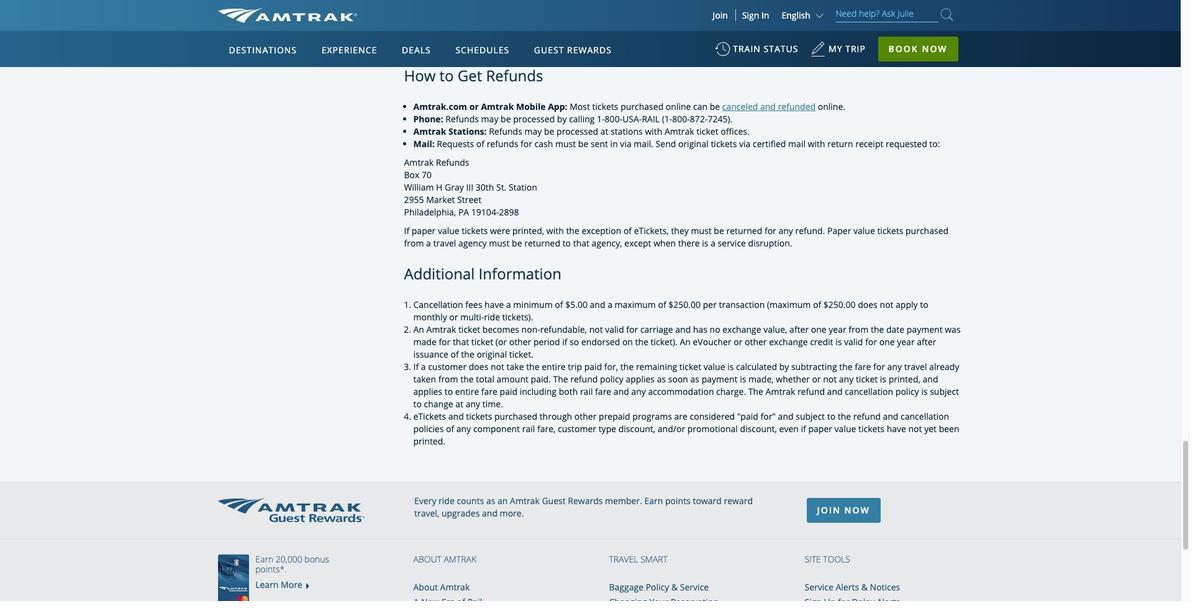 Task type: vqa. For each thing, say whether or not it's contained in the screenshot.
their
yes



Task type: locate. For each thing, give the bounding box(es) containing it.
0 horizontal spatial by
[[557, 113, 567, 125]]

travel
[[609, 553, 638, 565]]

train
[[733, 43, 761, 55]]

1 horizontal spatial does
[[858, 299, 878, 310]]

guest inside every ride counts as an amtrak guest rewards member. earn points toward reward travel, upgrades and more.
[[542, 495, 566, 507]]

0 vertical spatial cancellation
[[845, 386, 894, 397]]

stations
[[611, 125, 643, 137]]

0 vertical spatial must
[[555, 138, 576, 150]]

1 vertical spatial processed
[[557, 125, 598, 137]]

other down value,
[[745, 336, 767, 348]]

st.
[[496, 181, 507, 193]]

0 vertical spatial customer
[[419, 27, 457, 38]]

even
[[779, 423, 799, 435]]

of down the stations: at the left
[[476, 138, 485, 150]]

0 vertical spatial by
[[727, 27, 737, 38]]

$250.00 up credit
[[824, 299, 856, 310]]

amtrak inside every ride counts as an amtrak guest rewards member. earn points toward reward travel, upgrades and more.
[[510, 495, 540, 507]]

schedules
[[456, 44, 510, 56]]

0 horizontal spatial valid
[[605, 323, 624, 335]]

0 horizontal spatial applies
[[413, 386, 442, 397]]

paid up time.
[[500, 386, 518, 397]]

customer down through
[[558, 423, 596, 435]]

sign in button
[[742, 9, 769, 21]]

from down 'philadelphia,'
[[404, 237, 424, 249]]

train status
[[733, 43, 799, 55]]

ticket
[[697, 125, 719, 137], [458, 323, 480, 335], [471, 336, 493, 348], [680, 361, 702, 373], [856, 373, 878, 385]]

2 horizontal spatial must
[[691, 225, 712, 237]]

paper down 'philadelphia,'
[[412, 225, 436, 237]]

an
[[498, 495, 508, 507]]

ride up "becomes"
[[484, 311, 500, 323]]

printed, down date
[[889, 373, 921, 385]]

at right change
[[456, 398, 464, 410]]

rewards down trip,
[[567, 44, 612, 56]]

deals button
[[397, 33, 436, 68]]

every ride counts as an amtrak guest rewards member. earn points toward reward travel, upgrades and more.
[[414, 495, 753, 519]]

by down join button
[[727, 27, 737, 38]]

seeks
[[460, 27, 482, 38]]

1 horizontal spatial calculated
[[736, 361, 777, 373]]

baggage policy & service link
[[609, 581, 709, 593]]

one up credit
[[811, 323, 827, 335]]

refunds
[[487, 138, 518, 150]]

upgrades
[[442, 507, 480, 519]]

be up "service"
[[714, 225, 724, 237]]

william
[[404, 181, 434, 193]]

service right policy
[[680, 581, 709, 593]]

calculated inside if a customer seeks to cancel part of their trip, the remaining value is calculated by subtracting the amount paid for any travel already taken from the total amount paid.
[[684, 27, 725, 38]]

0 horizontal spatial earn
[[256, 553, 273, 565]]

0 horizontal spatial fare
[[481, 386, 498, 397]]

refunds inside amtrak refunds box 70 william h gray iii 30th st. station 2955 market street philadelphia, pa 19104-2898
[[436, 156, 469, 168]]

amtrak guest rewards preferred mastercard image
[[218, 555, 255, 601]]

0 vertical spatial entire
[[542, 361, 566, 373]]

to:
[[930, 138, 940, 150]]

value,
[[764, 323, 787, 335]]

with inside if paper value tickets were printed, with the exception of etickets, they must be returned for any refund. paper value tickets purchased from a travel agency must be returned to that agency, except when there is a service disruption.
[[547, 225, 564, 237]]

via down offices. on the top of page
[[739, 138, 751, 150]]

footer
[[0, 482, 1181, 601]]

be left "sent"
[[578, 138, 589, 150]]

does
[[858, 299, 878, 310], [469, 361, 489, 373]]

1 vertical spatial valid
[[844, 336, 863, 348]]

travel inside cancellation fees have a minimum of $5.00 and a maximum of $250.00 per transaction (maximum of $250.00 does not apply to monthly or multi-ride tickets). an amtrak ticket becomes non-refundable, not valid for carriage and has no exchange value, after one year from the date payment was made for that ticket (or other period if so endorsed on the ticket). an evoucher or other exchange credit is valid for one year after issuance of the original ticket. if a customer does not take the entire trip paid for, the remaining ticket value is calculated by subtracting the fare for any travel already taken from the total amount paid. the refund policy applies as soon as payment is made, whether or not any ticket is printed, and applies to entire fare paid including both rail fare and any accommodation charge. the amtrak refund and cancellation policy is subject to change at any time. etickets and tickets purchased through other prepaid programs are considered "paid for" and subject to the refund and cancellation policies of any component rail fare, customer type discount, and/or promotional discount, even if paper value tickets have not yet been printed.
[[904, 361, 927, 373]]

amount inside cancellation fees have a minimum of $5.00 and a maximum of $250.00 per transaction (maximum of $250.00 does not apply to monthly or multi-ride tickets). an amtrak ticket becomes non-refundable, not valid for carriage and has no exchange value, after one year from the date payment was made for that ticket (or other period if so endorsed on the ticket). an evoucher or other exchange credit is valid for one year after issuance of the original ticket. if a customer does not take the entire trip paid for, the remaining ticket value is calculated by subtracting the fare for any travel already taken from the total amount paid. the refund policy applies as soon as payment is made, whether or not any ticket is printed, and applies to entire fare paid including both rail fare and any accommodation charge. the amtrak refund and cancellation policy is subject to change at any time. etickets and tickets purchased through other prepaid programs are considered "paid for" and subject to the refund and cancellation policies of any component rail fare, customer type discount, and/or promotional discount, even if paper value tickets have not yet been printed.
[[497, 373, 529, 385]]

valid right credit
[[844, 336, 863, 348]]

refunds up mobile
[[486, 65, 543, 86]]

rail right both
[[580, 386, 593, 397]]

were
[[490, 225, 510, 237]]

1 vertical spatial applies
[[413, 386, 442, 397]]

0 horizontal spatial entire
[[455, 386, 479, 397]]

most
[[570, 100, 590, 112]]

join inside banner
[[713, 9, 728, 21]]

english button
[[782, 9, 827, 21]]

of inside the amtrak.com or amtrak mobile app: most tickets purchased online can be canceled and refunded online. phone: refunds may be processed by calling 1-800-usa-rail (1-800-872-7245). amtrak stations: refunds may be processed at stations with amtrak ticket offices. mail: requests of refunds for cash must be sent in via mail. send original tickets via certified mail with return receipt requested to:
[[476, 138, 485, 150]]

1 vertical spatial purchased
[[906, 225, 949, 237]]

trip
[[846, 43, 866, 55]]

0 horizontal spatial at
[[456, 398, 464, 410]]

1 vertical spatial paid.
[[531, 373, 551, 385]]

earn left 20,000
[[256, 553, 273, 565]]

any right whether
[[839, 373, 854, 385]]

0 vertical spatial the
[[553, 373, 568, 385]]

of up except on the top right
[[624, 225, 632, 237]]

of inside if paper value tickets were printed, with the exception of etickets, they must be returned for any refund. paper value tickets purchased from a travel agency must be returned to that agency, except when there is a service disruption.
[[624, 225, 632, 237]]

amtrak guest rewards image
[[218, 498, 365, 523]]

0 horizontal spatial subject
[[796, 411, 825, 422]]

amtrak image
[[218, 8, 357, 23]]

0 vertical spatial rewards
[[567, 44, 612, 56]]

as left an
[[486, 495, 495, 507]]

1 vertical spatial printed,
[[889, 373, 921, 385]]

canceled
[[722, 100, 758, 112]]

tickets
[[592, 100, 619, 112], [711, 138, 737, 150], [462, 225, 488, 237], [877, 225, 904, 237], [466, 411, 492, 422], [859, 423, 885, 435]]

any
[[871, 27, 885, 38], [779, 225, 793, 237], [888, 361, 902, 373], [839, 373, 854, 385], [631, 386, 646, 397], [466, 398, 480, 410], [457, 423, 471, 435]]

be
[[710, 100, 720, 112], [501, 113, 511, 125], [544, 125, 554, 137], [578, 138, 589, 150], [714, 225, 724, 237], [512, 237, 522, 249]]

paper inside if paper value tickets were printed, with the exception of etickets, they must be returned for any refund. paper value tickets purchased from a travel agency must be returned to that agency, except when there is a service disruption.
[[412, 225, 436, 237]]

discount, down for"
[[740, 423, 777, 435]]

subject up even
[[796, 411, 825, 422]]

a up tickets). on the left bottom
[[506, 299, 511, 310]]

join left sign
[[713, 9, 728, 21]]

may
[[481, 113, 499, 125], [525, 125, 542, 137]]

1 horizontal spatial other
[[575, 411, 597, 422]]

1 vertical spatial rewards
[[568, 495, 603, 507]]

the
[[553, 373, 568, 385], [748, 386, 764, 397]]

1 vertical spatial earn
[[256, 553, 273, 565]]

both
[[559, 386, 578, 397]]

0 vertical spatial taken
[[404, 39, 427, 51]]

entire left "trip"
[[542, 361, 566, 373]]

paper right even
[[809, 423, 832, 435]]

1 vertical spatial if
[[404, 225, 410, 237]]

footer containing every ride counts as an amtrak guest rewards member. earn points toward reward travel, upgrades and more.
[[0, 482, 1181, 601]]

2 discount, from the left
[[740, 423, 777, 435]]

19104-
[[471, 206, 499, 218]]

discount, down the programs
[[619, 423, 656, 435]]

of right issuance
[[451, 348, 459, 360]]

ride inside cancellation fees have a minimum of $5.00 and a maximum of $250.00 per transaction (maximum of $250.00 does not apply to monthly or multi-ride tickets). an amtrak ticket becomes non-refundable, not valid for carriage and has no exchange value, after one year from the date payment was made for that ticket (or other period if so endorsed on the ticket). an evoucher or other exchange credit is valid for one year after issuance of the original ticket. if a customer does not take the entire trip paid for, the remaining ticket value is calculated by subtracting the fare for any travel already taken from the total amount paid. the refund policy applies as soon as payment is made, whether or not any ticket is printed, and applies to entire fare paid including both rail fare and any accommodation charge. the amtrak refund and cancellation policy is subject to change at any time. etickets and tickets purchased through other prepaid programs are considered "paid for" and subject to the refund and cancellation policies of any component rail fare, customer type discount, and/or promotional discount, even if paper value tickets have not yet been printed.
[[484, 311, 500, 323]]

trip
[[568, 361, 582, 373]]

remaining right trip,
[[608, 27, 649, 38]]

are
[[674, 411, 688, 422]]

if for if paper value tickets were printed, with the exception of etickets, they must be returned for any refund. paper value tickets purchased from a travel agency must be returned to that agency, except when there is a service disruption.
[[404, 225, 410, 237]]

the
[[592, 27, 606, 38], [787, 27, 800, 38], [451, 39, 464, 51], [566, 225, 580, 237], [871, 323, 884, 335], [635, 336, 649, 348], [461, 348, 475, 360], [526, 361, 540, 373], [621, 361, 634, 373], [839, 361, 853, 373], [461, 373, 474, 385], [838, 411, 851, 422]]

1 vertical spatial remaining
[[636, 361, 677, 373]]

does left apply
[[858, 299, 878, 310]]

printed, inside if paper value tickets were printed, with the exception of etickets, they must be returned for any refund. paper value tickets purchased from a travel agency must be returned to that agency, except when there is a service disruption.
[[512, 225, 544, 237]]

a up 'deals'
[[412, 27, 417, 38]]

service left alerts
[[805, 581, 834, 593]]

0 horizontal spatial refund
[[570, 373, 598, 385]]

after down apply
[[917, 336, 936, 348]]

1 horizontal spatial discount,
[[740, 423, 777, 435]]

0 vertical spatial about amtrak
[[413, 553, 477, 565]]

0 vertical spatial subject
[[930, 386, 959, 397]]

0 vertical spatial with
[[645, 125, 663, 137]]

calling
[[569, 113, 595, 125]]

0 horizontal spatial paper
[[412, 225, 436, 237]]

cancellation
[[413, 299, 463, 310]]

a inside if a customer seeks to cancel part of their trip, the remaining value is calculated by subtracting the amount paid for any travel already taken from the total amount paid.
[[412, 27, 417, 38]]

fare,
[[537, 423, 556, 435]]

that down multi-
[[453, 336, 469, 348]]

2 horizontal spatial as
[[691, 373, 700, 385]]

&
[[672, 581, 678, 593], [862, 581, 868, 593]]

0 vertical spatial have
[[485, 299, 504, 310]]

with right mail
[[808, 138, 825, 150]]

1 vertical spatial with
[[808, 138, 825, 150]]

0 vertical spatial calculated
[[684, 27, 725, 38]]

have left yet
[[887, 423, 906, 435]]

0 vertical spatial paper
[[412, 225, 436, 237]]

experience button
[[317, 33, 382, 68]]

application
[[264, 104, 562, 278]]

travel left agency
[[433, 237, 456, 249]]

1 discount, from the left
[[619, 423, 656, 435]]

already inside cancellation fees have a minimum of $5.00 and a maximum of $250.00 per transaction (maximum of $250.00 does not apply to monthly or multi-ride tickets). an amtrak ticket becomes non-refundable, not valid for carriage and has no exchange value, after one year from the date payment was made for that ticket (or other period if so endorsed on the ticket). an evoucher or other exchange credit is valid for one year after issuance of the original ticket. if a customer does not take the entire trip paid for, the remaining ticket value is calculated by subtracting the fare for any travel already taken from the total amount paid. the refund policy applies as soon as payment is made, whether or not any ticket is printed, and applies to entire fare paid including both rail fare and any accommodation charge. the amtrak refund and cancellation policy is subject to change at any time. etickets and tickets purchased through other prepaid programs are considered "paid for" and subject to the refund and cancellation policies of any component rail fare, customer type discount, and/or promotional discount, even if paper value tickets have not yet been printed.
[[929, 361, 960, 373]]

not left yet
[[909, 423, 922, 435]]

does left take
[[469, 361, 489, 373]]

0 horizontal spatial after
[[790, 323, 809, 335]]

ticket inside the amtrak.com or amtrak mobile app: most tickets purchased online can be canceled and refunded online. phone: refunds may be processed by calling 1-800-usa-rail (1-800-872-7245). amtrak stations: refunds may be processed at stations with amtrak ticket offices. mail: requests of refunds for cash must be sent in via mail. send original tickets via certified mail with return receipt requested to:
[[697, 125, 719, 137]]

h
[[436, 181, 443, 193]]

subtracting inside cancellation fees have a minimum of $5.00 and a maximum of $250.00 per transaction (maximum of $250.00 does not apply to monthly or multi-ride tickets). an amtrak ticket becomes non-refundable, not valid for carriage and has no exchange value, after one year from the date payment was made for that ticket (or other period if so endorsed on the ticket). an evoucher or other exchange credit is valid for one year after issuance of the original ticket. if a customer does not take the entire trip paid for, the remaining ticket value is calculated by subtracting the fare for any travel already taken from the total amount paid. the refund policy applies as soon as payment is made, whether or not any ticket is printed, and applies to entire fare paid including both rail fare and any accommodation charge. the amtrak refund and cancellation policy is subject to change at any time. etickets and tickets purchased through other prepaid programs are considered "paid for" and subject to the refund and cancellation policies of any component rail fare, customer type discount, and/or promotional discount, even if paper value tickets have not yet been printed.
[[791, 361, 837, 373]]

1 about amtrak from the top
[[413, 553, 477, 565]]

1 horizontal spatial one
[[880, 336, 895, 348]]

every
[[414, 495, 436, 507]]

payment left was
[[907, 323, 943, 335]]

1 horizontal spatial earn
[[645, 495, 663, 507]]

travel inside if a customer seeks to cancel part of their trip, the remaining value is calculated by subtracting the amount paid for any travel already taken from the total amount paid.
[[887, 27, 910, 38]]

calculated down join button
[[684, 27, 725, 38]]

regions map image
[[264, 104, 562, 278]]

$250.00 left 'per' at the right
[[669, 299, 701, 310]]

paper
[[412, 225, 436, 237], [809, 423, 832, 435]]

already
[[913, 27, 943, 38], [929, 361, 960, 373]]

banner
[[0, 0, 1181, 287]]

of inside if a customer seeks to cancel part of their trip, the remaining value is calculated by subtracting the amount paid for any travel already taken from the total amount paid.
[[542, 27, 550, 38]]

1 vertical spatial after
[[917, 336, 936, 348]]

to
[[484, 27, 493, 38], [440, 65, 454, 86], [563, 237, 571, 249], [920, 299, 929, 310], [445, 386, 453, 397], [413, 398, 422, 410], [827, 411, 836, 422]]

0 vertical spatial after
[[790, 323, 809, 335]]

amtrak.com
[[413, 100, 467, 112]]

printed, down 2898
[[512, 225, 544, 237]]

2 vertical spatial purchased
[[495, 411, 537, 422]]

0 vertical spatial earn
[[645, 495, 663, 507]]

original down (or
[[477, 348, 507, 360]]

0 horizontal spatial calculated
[[684, 27, 725, 38]]

as right 'soon'
[[691, 373, 700, 385]]

at down 1-
[[601, 125, 609, 137]]

must down were
[[489, 237, 510, 249]]

guest right an
[[542, 495, 566, 507]]

1 horizontal spatial 800-
[[672, 113, 690, 125]]

2 vertical spatial with
[[547, 225, 564, 237]]

0 horizontal spatial purchased
[[495, 411, 537, 422]]

join now link
[[807, 498, 881, 523]]

may up the stations: at the left
[[481, 113, 499, 125]]

after right value,
[[790, 323, 809, 335]]

0 horizontal spatial with
[[547, 225, 564, 237]]

0 vertical spatial original
[[678, 138, 709, 150]]

travel up book
[[887, 27, 910, 38]]

purchased inside if paper value tickets were printed, with the exception of etickets, they must be returned for any refund. paper value tickets purchased from a travel agency must be returned to that agency, except when there is a service disruption.
[[906, 225, 949, 237]]

and inside every ride counts as an amtrak guest rewards member. earn points toward reward travel, upgrades and more.
[[482, 507, 498, 519]]

1 horizontal spatial subject
[[930, 386, 959, 397]]

paid up my trip at the top of the page
[[837, 27, 854, 38]]

refunded
[[778, 100, 816, 112]]

my trip
[[829, 43, 866, 55]]

total inside cancellation fees have a minimum of $5.00 and a maximum of $250.00 per transaction (maximum of $250.00 does not apply to monthly or multi-ride tickets). an amtrak ticket becomes non-refundable, not valid for carriage and has no exchange value, after one year from the date payment was made for that ticket (or other period if so endorsed on the ticket). an evoucher or other exchange credit is valid for one year after issuance of the original ticket. if a customer does not take the entire trip paid for, the remaining ticket value is calculated by subtracting the fare for any travel already taken from the total amount paid. the refund policy applies as soon as payment is made, whether or not any ticket is printed, and applies to entire fare paid including both rail fare and any accommodation charge. the amtrak refund and cancellation policy is subject to change at any time. etickets and tickets purchased through other prepaid programs are considered "paid for" and subject to the refund and cancellation policies of any component rail fare, customer type discount, and/or promotional discount, even if paper value tickets have not yet been printed.
[[476, 373, 494, 385]]

service alerts & notices link
[[805, 581, 900, 593]]

has
[[693, 323, 708, 335]]

total up time.
[[476, 373, 494, 385]]

1 800- from the left
[[605, 113, 623, 125]]

if down 'philadelphia,'
[[404, 225, 410, 237]]

1 vertical spatial cancellation
[[901, 411, 949, 422]]

toward
[[693, 495, 722, 507]]

status
[[764, 43, 799, 55]]

after
[[790, 323, 809, 335], [917, 336, 936, 348]]

earn inside every ride counts as an amtrak guest rewards member. earn points toward reward travel, upgrades and more.
[[645, 495, 663, 507]]

additional information
[[404, 263, 562, 284]]

tickets up agency
[[462, 225, 488, 237]]

& for policy
[[672, 581, 678, 593]]

& right alerts
[[862, 581, 868, 593]]

2 horizontal spatial paid
[[837, 27, 854, 38]]

per
[[703, 299, 717, 310]]

0 vertical spatial applies
[[626, 373, 655, 385]]

returned up information
[[524, 237, 560, 249]]

if up 'deals'
[[404, 27, 410, 38]]

0 vertical spatial if
[[562, 336, 568, 348]]

0 horizontal spatial that
[[453, 336, 469, 348]]

by down the app:
[[557, 113, 567, 125]]

book
[[889, 43, 919, 55]]

if inside if a customer seeks to cancel part of their trip, the remaining value is calculated by subtracting the amount paid for any travel already taken from the total amount paid.
[[404, 27, 410, 38]]

paid. inside if a customer seeks to cancel part of their trip, the remaining value is calculated by subtracting the amount paid for any travel already taken from the total amount paid.
[[522, 39, 542, 51]]

sent
[[591, 138, 608, 150]]

other left "prepaid"
[[575, 411, 597, 422]]

0 horizontal spatial printed,
[[512, 225, 544, 237]]

and/or
[[658, 423, 685, 435]]

bonus
[[305, 553, 329, 565]]

search icon image
[[941, 6, 953, 23]]

travel,
[[414, 507, 439, 519]]

remaining up 'soon'
[[636, 361, 677, 373]]

customer up 'deals'
[[419, 27, 457, 38]]

0 vertical spatial year
[[829, 323, 847, 335]]

that
[[573, 237, 590, 249], [453, 336, 469, 348]]

reward
[[724, 495, 753, 507]]

have right fees
[[485, 299, 504, 310]]

0 vertical spatial valid
[[605, 323, 624, 335]]

is inside if a customer seeks to cancel part of their trip, the remaining value is calculated by subtracting the amount paid for any travel already taken from the total amount paid.
[[675, 27, 681, 38]]

earn inside 'earn 20,000 bonus points*. learn more'
[[256, 553, 273, 565]]

returned up "service"
[[727, 225, 762, 237]]

printed, inside cancellation fees have a minimum of $5.00 and a maximum of $250.00 per transaction (maximum of $250.00 does not apply to monthly or multi-ride tickets). an amtrak ticket becomes non-refundable, not valid for carriage and has no exchange value, after one year from the date payment was made for that ticket (or other period if so endorsed on the ticket). an evoucher or other exchange credit is valid for one year after issuance of the original ticket. if a customer does not take the entire trip paid for, the remaining ticket value is calculated by subtracting the fare for any travel already taken from the total amount paid. the refund policy applies as soon as payment is made, whether or not any ticket is printed, and applies to entire fare paid including both rail fare and any accommodation charge. the amtrak refund and cancellation policy is subject to change at any time. etickets and tickets purchased through other prepaid programs are considered "paid for" and subject to the refund and cancellation policies of any component rail fare, customer type discount, and/or promotional discount, even if paper value tickets have not yet been printed.
[[889, 373, 921, 385]]

1 & from the left
[[672, 581, 678, 593]]

1 service from the left
[[680, 581, 709, 593]]

for"
[[761, 411, 776, 422]]

one down date
[[880, 336, 895, 348]]

rail left fare,
[[522, 423, 535, 435]]

that inside if paper value tickets were printed, with the exception of etickets, they must be returned for any refund. paper value tickets purchased from a travel agency must be returned to that agency, except when there is a service disruption.
[[573, 237, 590, 249]]

a left the 'maximum' in the right of the page
[[608, 299, 613, 310]]

subtracting up train status
[[739, 27, 785, 38]]

information
[[479, 263, 562, 284]]

0 vertical spatial returned
[[727, 225, 762, 237]]

other up ticket.
[[509, 336, 531, 348]]

already up now on the top of the page
[[913, 27, 943, 38]]

amtrak
[[481, 100, 514, 112], [413, 125, 446, 137], [665, 125, 694, 137], [404, 156, 434, 168], [427, 323, 456, 335], [766, 386, 795, 397], [510, 495, 540, 507], [444, 553, 477, 565], [440, 581, 470, 593]]

0 horizontal spatial processed
[[513, 113, 555, 125]]

pa
[[458, 206, 469, 218]]

original down 872-
[[678, 138, 709, 150]]

1 $250.00 from the left
[[669, 299, 701, 310]]

1 horizontal spatial join
[[817, 504, 841, 516]]

1 vertical spatial already
[[929, 361, 960, 373]]

1 vertical spatial amount
[[487, 39, 519, 51]]

with
[[645, 125, 663, 137], [808, 138, 825, 150], [547, 225, 564, 237]]

subtracting up whether
[[791, 361, 837, 373]]

0 horizontal spatial &
[[672, 581, 678, 593]]

processed down mobile
[[513, 113, 555, 125]]

applies up change
[[413, 386, 442, 397]]

if inside if paper value tickets were printed, with the exception of etickets, they must be returned for any refund. paper value tickets purchased from a travel agency must be returned to that agency, except when there is a service disruption.
[[404, 225, 410, 237]]

exchange down transaction
[[723, 323, 761, 335]]

0 horizontal spatial year
[[829, 323, 847, 335]]

that down exception at the top
[[573, 237, 590, 249]]

1 horizontal spatial paper
[[809, 423, 832, 435]]

total down seeks
[[467, 39, 485, 51]]

any left component
[[457, 423, 471, 435]]

subject up been
[[930, 386, 959, 397]]

0 vertical spatial guest
[[534, 44, 564, 56]]

at inside cancellation fees have a minimum of $5.00 and a maximum of $250.00 per transaction (maximum of $250.00 does not apply to monthly or multi-ride tickets). an amtrak ticket becomes non-refundable, not valid for carriage and has no exchange value, after one year from the date payment was made for that ticket (or other period if so endorsed on the ticket). an evoucher or other exchange credit is valid for one year after issuance of the original ticket. if a customer does not take the entire trip paid for, the remaining ticket value is calculated by subtracting the fare for any travel already taken from the total amount paid. the refund policy applies as soon as payment is made, whether or not any ticket is printed, and applies to entire fare paid including both rail fare and any accommodation charge. the amtrak refund and cancellation policy is subject to change at any time. etickets and tickets purchased through other prepaid programs are considered "paid for" and subject to the refund and cancellation policies of any component rail fare, customer type discount, and/or promotional discount, even if paper value tickets have not yet been printed.
[[456, 398, 464, 410]]

additional
[[404, 263, 475, 284]]

paper inside cancellation fees have a minimum of $5.00 and a maximum of $250.00 per transaction (maximum of $250.00 does not apply to monthly or multi-ride tickets). an amtrak ticket becomes non-refundable, not valid for carriage and has no exchange value, after one year from the date payment was made for that ticket (or other period if so endorsed on the ticket). an evoucher or other exchange credit is valid for one year after issuance of the original ticket. if a customer does not take the entire trip paid for, the remaining ticket value is calculated by subtracting the fare for any travel already taken from the total amount paid. the refund policy applies as soon as payment is made, whether or not any ticket is printed, and applies to entire fare paid including both rail fare and any accommodation charge. the amtrak refund and cancellation policy is subject to change at any time. etickets and tickets purchased through other prepaid programs are considered "paid for" and subject to the refund and cancellation policies of any component rail fare, customer type discount, and/or promotional discount, even if paper value tickets have not yet been printed.
[[809, 423, 832, 435]]

the up both
[[553, 373, 568, 385]]

join for join
[[713, 9, 728, 21]]

taken inside if a customer seeks to cancel part of their trip, the remaining value is calculated by subtracting the amount paid for any travel already taken from the total amount paid.
[[404, 39, 427, 51]]

endorsed
[[581, 336, 620, 348]]

0 vertical spatial paid
[[837, 27, 854, 38]]

more.
[[500, 507, 524, 519]]

1 horizontal spatial policy
[[896, 386, 919, 397]]

amount down english button
[[803, 27, 834, 38]]

service alerts & notices
[[805, 581, 900, 593]]

exchange
[[723, 323, 761, 335], [769, 336, 808, 348]]

0 vertical spatial remaining
[[608, 27, 649, 38]]

0 horizontal spatial policy
[[600, 373, 624, 385]]

1 vertical spatial must
[[691, 225, 712, 237]]

for inside if paper value tickets were printed, with the exception of etickets, they must be returned for any refund. paper value tickets purchased from a travel agency must be returned to that agency, except when there is a service disruption.
[[765, 225, 776, 237]]

of right policies
[[446, 423, 454, 435]]

of right part
[[542, 27, 550, 38]]

70
[[422, 169, 432, 181]]

by up whether
[[779, 361, 789, 373]]

join inside join now link
[[817, 504, 841, 516]]

secondary navigation
[[218, 0, 404, 463]]

non-
[[522, 323, 540, 335]]

disruption.
[[748, 237, 792, 249]]

any inside if paper value tickets were printed, with the exception of etickets, they must be returned for any refund. paper value tickets purchased from a travel agency must be returned to that agency, except when there is a service disruption.
[[779, 225, 793, 237]]

0 horizontal spatial paid
[[500, 386, 518, 397]]

0 horizontal spatial ride
[[439, 495, 455, 507]]

entire
[[542, 361, 566, 373], [455, 386, 479, 397]]

0 vertical spatial refund
[[570, 373, 598, 385]]

1 horizontal spatial at
[[601, 125, 609, 137]]

ride inside every ride counts as an amtrak guest rewards member. earn points toward reward travel, upgrades and more.
[[439, 495, 455, 507]]

2 & from the left
[[862, 581, 868, 593]]

ride
[[484, 311, 500, 323], [439, 495, 455, 507]]

1 vertical spatial paid
[[584, 361, 602, 373]]

about
[[413, 553, 442, 565], [413, 581, 438, 593]]

& right policy
[[672, 581, 678, 593]]

tickets left yet
[[859, 423, 885, 435]]

"paid
[[737, 411, 758, 422]]

1 horizontal spatial year
[[897, 336, 915, 348]]

station
[[509, 181, 537, 193]]

year up credit
[[829, 323, 847, 335]]

issuance
[[413, 348, 448, 360]]

how
[[404, 65, 436, 86]]



Task type: describe. For each thing, give the bounding box(es) containing it.
purchased inside the amtrak.com or amtrak mobile app: most tickets purchased online can be canceled and refunded online. phone: refunds may be processed by calling 1-800-usa-rail (1-800-872-7245). amtrak stations: refunds may be processed at stations with amtrak ticket offices. mail: requests of refunds for cash must be sent in via mail. send original tickets via certified mail with return receipt requested to:
[[621, 100, 664, 112]]

1 vertical spatial refund
[[798, 386, 825, 397]]

the inside if paper value tickets were printed, with the exception of etickets, they must be returned for any refund. paper value tickets purchased from a travel agency must be returned to that agency, except when there is a service disruption.
[[566, 225, 580, 237]]

mobile
[[516, 100, 546, 112]]

so
[[570, 336, 579, 348]]

tickets down offices. on the top of page
[[711, 138, 737, 150]]

there
[[678, 237, 700, 249]]

of up carriage
[[658, 299, 666, 310]]

1 horizontal spatial the
[[748, 386, 764, 397]]

travel inside if paper value tickets were printed, with the exception of etickets, they must be returned for any refund. paper value tickets purchased from a travel agency must be returned to that agency, except when there is a service disruption.
[[433, 237, 456, 249]]

for,
[[604, 361, 618, 373]]

customer inside if a customer seeks to cancel part of their trip, the remaining value is calculated by subtracting the amount paid for any travel already taken from the total amount paid.
[[419, 27, 457, 38]]

banner containing join
[[0, 0, 1181, 287]]

2 vertical spatial refund
[[853, 411, 881, 422]]

0 vertical spatial does
[[858, 299, 878, 310]]

not left take
[[491, 361, 504, 373]]

or left multi-
[[449, 311, 458, 323]]

app:
[[548, 100, 568, 112]]

cancel
[[495, 27, 521, 38]]

schedules link
[[451, 31, 515, 67]]

amtrak inside amtrak refunds box 70 william h gray iii 30th st. station 2955 market street philadelphia, pa 19104-2898
[[404, 156, 434, 168]]

that inside cancellation fees have a minimum of $5.00 and a maximum of $250.00 per transaction (maximum of $250.00 does not apply to monthly or multi-ride tickets). an amtrak ticket becomes non-refundable, not valid for carriage and has no exchange value, after one year from the date payment was made for that ticket (or other period if so endorsed on the ticket). an evoucher or other exchange credit is valid for one year after issuance of the original ticket. if a customer does not take the entire trip paid for, the remaining ticket value is calculated by subtracting the fare for any travel already taken from the total amount paid. the refund policy applies as soon as payment is made, whether or not any ticket is printed, and applies to entire fare paid including both rail fare and any accommodation charge. the amtrak refund and cancellation policy is subject to change at any time. etickets and tickets purchased through other prepaid programs are considered "paid for" and subject to the refund and cancellation policies of any component rail fare, customer type discount, and/or promotional discount, even if paper value tickets have not yet been printed.
[[453, 336, 469, 348]]

more
[[281, 579, 302, 591]]

as inside every ride counts as an amtrak guest rewards member. earn points toward reward travel, upgrades and more.
[[486, 495, 495, 507]]

sign
[[742, 9, 759, 21]]

30th
[[476, 181, 494, 193]]

maximum
[[615, 299, 656, 310]]

0 horizontal spatial other
[[509, 336, 531, 348]]

0 horizontal spatial one
[[811, 323, 827, 335]]

1 about from the top
[[413, 553, 442, 565]]

0 horizontal spatial have
[[485, 299, 504, 310]]

policies
[[413, 423, 444, 435]]

smart
[[641, 553, 668, 565]]

application inside banner
[[264, 104, 562, 278]]

2 800- from the left
[[672, 113, 690, 125]]

7245).
[[708, 113, 733, 125]]

ticket).
[[651, 336, 678, 348]]

1 horizontal spatial as
[[657, 373, 666, 385]]

0 vertical spatial rail
[[580, 386, 593, 397]]

becomes
[[483, 323, 519, 335]]

to inside if a customer seeks to cancel part of their trip, the remaining value is calculated by subtracting the amount paid for any travel already taken from the total amount paid.
[[484, 27, 493, 38]]

1 horizontal spatial fare
[[595, 386, 611, 397]]

Please enter your search item search field
[[836, 6, 938, 22]]

2 about amtrak from the top
[[413, 581, 470, 593]]

requested
[[886, 138, 927, 150]]

be up refunds
[[501, 113, 511, 125]]

date
[[887, 323, 905, 335]]

for inside the amtrak.com or amtrak mobile app: most tickets purchased online can be canceled and refunded online. phone: refunds may be processed by calling 1-800-usa-rail (1-800-872-7245). amtrak stations: refunds may be processed at stations with amtrak ticket offices. mail: requests of refunds for cash must be sent in via mail. send original tickets via certified mail with return receipt requested to:
[[521, 138, 532, 150]]

except
[[625, 237, 651, 249]]

through
[[540, 411, 572, 422]]

cash
[[535, 138, 553, 150]]

minimum
[[513, 299, 553, 310]]

any left time.
[[466, 398, 480, 410]]

book now
[[889, 43, 948, 55]]

agency
[[458, 237, 487, 249]]

credit
[[810, 336, 833, 348]]

iii
[[466, 181, 474, 193]]

experience
[[322, 44, 377, 56]]

2 horizontal spatial with
[[808, 138, 825, 150]]

change
[[424, 398, 453, 410]]

not left apply
[[880, 299, 894, 310]]

is inside if paper value tickets were printed, with the exception of etickets, they must be returned for any refund. paper value tickets purchased from a travel agency must be returned to that agency, except when there is a service disruption.
[[702, 237, 709, 249]]

1-
[[597, 113, 605, 125]]

purchased inside cancellation fees have a minimum of $5.00 and a maximum of $250.00 per transaction (maximum of $250.00 does not apply to monthly or multi-ride tickets). an amtrak ticket becomes non-refundable, not valid for carriage and has no exchange value, after one year from the date payment was made for that ticket (or other period if so endorsed on the ticket). an evoucher or other exchange credit is valid for one year after issuance of the original ticket. if a customer does not take the entire trip paid for, the remaining ticket value is calculated by subtracting the fare for any travel already taken from the total amount paid. the refund policy applies as soon as payment is made, whether or not any ticket is printed, and applies to entire fare paid including both rail fare and any accommodation charge. the amtrak refund and cancellation policy is subject to change at any time. etickets and tickets purchased through other prepaid programs are considered "paid for" and subject to the refund and cancellation policies of any component rail fare, customer type discount, and/or promotional discount, even if paper value tickets have not yet been printed.
[[495, 411, 537, 422]]

now
[[922, 43, 948, 55]]

0 horizontal spatial may
[[481, 113, 499, 125]]

of left $5.00 at the left of page
[[555, 299, 563, 310]]

site tools
[[805, 553, 850, 565]]

total inside if a customer seeks to cancel part of their trip, the remaining value is calculated by subtracting the amount paid for any travel already taken from the total amount paid.
[[467, 39, 485, 51]]

evoucher
[[693, 336, 732, 348]]

0 horizontal spatial an
[[413, 323, 424, 335]]

0 horizontal spatial rail
[[522, 423, 535, 435]]

tickets down time.
[[466, 411, 492, 422]]

0 horizontal spatial the
[[553, 373, 568, 385]]

any up the programs
[[631, 386, 646, 397]]

2 horizontal spatial fare
[[855, 361, 871, 373]]

1 horizontal spatial an
[[680, 336, 691, 348]]

in
[[762, 9, 769, 21]]

value inside if a customer seeks to cancel part of their trip, the remaining value is calculated by subtracting the amount paid for any travel already taken from the total amount paid.
[[651, 27, 673, 38]]

already inside if a customer seeks to cancel part of their trip, the remaining value is calculated by subtracting the amount paid for any travel already taken from the total amount paid.
[[913, 27, 943, 38]]

train status link
[[715, 37, 799, 68]]

how to get refunds
[[404, 65, 543, 86]]

guest inside guest rewards popup button
[[534, 44, 564, 56]]

from inside if a customer seeks to cancel part of their trip, the remaining value is calculated by subtracting the amount paid for any travel already taken from the total amount paid.
[[429, 39, 449, 51]]

at inside the amtrak.com or amtrak mobile app: most tickets purchased online can be canceled and refunded online. phone: refunds may be processed by calling 1-800-usa-rail (1-800-872-7245). amtrak stations: refunds may be processed at stations with amtrak ticket offices. mail: requests of refunds for cash must be sent in via mail. send original tickets via certified mail with return receipt requested to:
[[601, 125, 609, 137]]

1 horizontal spatial if
[[801, 423, 806, 435]]

was
[[945, 323, 961, 335]]

they
[[671, 225, 689, 237]]

member.
[[605, 495, 642, 507]]

rewards inside every ride counts as an amtrak guest rewards member. earn points toward reward travel, upgrades and more.
[[568, 495, 603, 507]]

1 horizontal spatial returned
[[727, 225, 762, 237]]

if a customer seeks to cancel part of their trip, the remaining value is calculated by subtracting the amount paid for any travel already taken from the total amount paid.
[[404, 27, 943, 51]]

1 horizontal spatial paid
[[584, 361, 602, 373]]

to inside if paper value tickets were printed, with the exception of etickets, they must be returned for any refund. paper value tickets purchased from a travel agency must be returned to that agency, except when there is a service disruption.
[[563, 237, 571, 249]]

site
[[805, 553, 821, 565]]

offices.
[[721, 125, 750, 137]]

tickets right paper
[[877, 225, 904, 237]]

original inside cancellation fees have a minimum of $5.00 and a maximum of $250.00 per transaction (maximum of $250.00 does not apply to monthly or multi-ride tickets). an amtrak ticket becomes non-refundable, not valid for carriage and has no exchange value, after one year from the date payment was made for that ticket (or other period if so endorsed on the ticket). an evoucher or other exchange credit is valid for one year after issuance of the original ticket. if a customer does not take the entire trip paid for, the remaining ticket value is calculated by subtracting the fare for any travel already taken from the total amount paid. the refund policy applies as soon as payment is made, whether or not any ticket is printed, and applies to entire fare paid including both rail fare and any accommodation charge. the amtrak refund and cancellation policy is subject to change at any time. etickets and tickets purchased through other prepaid programs are considered "paid for" and subject to the refund and cancellation policies of any component rail fare, customer type discount, and/or promotional discount, even if paper value tickets have not yet been printed.
[[477, 348, 507, 360]]

now
[[845, 504, 870, 516]]

prepaid
[[599, 411, 630, 422]]

refunds up the stations: at the left
[[446, 113, 479, 125]]

be up cash
[[544, 125, 554, 137]]

2 about from the top
[[413, 581, 438, 593]]

stations:
[[449, 125, 487, 137]]

0 vertical spatial policy
[[600, 373, 624, 385]]

2 vertical spatial paid
[[500, 386, 518, 397]]

0 horizontal spatial payment
[[702, 373, 738, 385]]

1 vertical spatial does
[[469, 361, 489, 373]]

get
[[458, 65, 482, 86]]

1 horizontal spatial processed
[[557, 125, 598, 137]]

1 vertical spatial returned
[[524, 237, 560, 249]]

paid inside if a customer seeks to cancel part of their trip, the remaining value is calculated by subtracting the amount paid for any travel already taken from the total amount paid.
[[837, 27, 854, 38]]

of right (maximum
[[813, 299, 821, 310]]

calculated inside cancellation fees have a minimum of $5.00 and a maximum of $250.00 per transaction (maximum of $250.00 does not apply to monthly or multi-ride tickets). an amtrak ticket becomes non-refundable, not valid for carriage and has no exchange value, after one year from the date payment was made for that ticket (or other period if so endorsed on the ticket). an evoucher or other exchange credit is valid for one year after issuance of the original ticket. if a customer does not take the entire trip paid for, the remaining ticket value is calculated by subtracting the fare for any travel already taken from the total amount paid. the refund policy applies as soon as payment is made, whether or not any ticket is printed, and applies to entire fare paid including both rail fare and any accommodation charge. the amtrak refund and cancellation policy is subject to change at any time. etickets and tickets purchased through other prepaid programs are considered "paid for" and subject to the refund and cancellation policies of any component rail fare, customer type discount, and/or promotional discount, even if paper value tickets have not yet been printed.
[[736, 361, 777, 373]]

period
[[534, 336, 560, 348]]

from up change
[[438, 373, 458, 385]]

if paper value tickets were printed, with the exception of etickets, they must be returned for any refund. paper value tickets purchased from a travel agency must be returned to that agency, except when there is a service disruption.
[[404, 225, 949, 249]]

by inside cancellation fees have a minimum of $5.00 and a maximum of $250.00 per transaction (maximum of $250.00 does not apply to monthly or multi-ride tickets). an amtrak ticket becomes non-refundable, not valid for carriage and has no exchange value, after one year from the date payment was made for that ticket (or other period if so endorsed on the ticket). an evoucher or other exchange credit is valid for one year after issuance of the original ticket. if a customer does not take the entire trip paid for, the remaining ticket value is calculated by subtracting the fare for any travel already taken from the total amount paid. the refund policy applies as soon as payment is made, whether or not any ticket is printed, and applies to entire fare paid including both rail fare and any accommodation charge. the amtrak refund and cancellation policy is subject to change at any time. etickets and tickets purchased through other prepaid programs are considered "paid for" and subject to the refund and cancellation policies of any component rail fare, customer type discount, and/or promotional discount, even if paper value tickets have not yet been printed.
[[779, 361, 789, 373]]

my
[[829, 43, 843, 55]]

if inside cancellation fees have a minimum of $5.00 and a maximum of $250.00 per transaction (maximum of $250.00 does not apply to monthly or multi-ride tickets). an amtrak ticket becomes non-refundable, not valid for carriage and has no exchange value, after one year from the date payment was made for that ticket (or other period if so endorsed on the ticket). an evoucher or other exchange credit is valid for one year after issuance of the original ticket. if a customer does not take the entire trip paid for, the remaining ticket value is calculated by subtracting the fare for any travel already taken from the total amount paid. the refund policy applies as soon as payment is made, whether or not any ticket is printed, and applies to entire fare paid including both rail fare and any accommodation charge. the amtrak refund and cancellation policy is subject to change at any time. etickets and tickets purchased through other prepaid programs are considered "paid for" and subject to the refund and cancellation policies of any component rail fare, customer type discount, and/or promotional discount, even if paper value tickets have not yet been printed.
[[413, 361, 419, 373]]

no
[[710, 323, 720, 335]]

any inside if a customer seeks to cancel part of their trip, the remaining value is calculated by subtracting the amount paid for any travel already taken from the total amount paid.
[[871, 27, 885, 38]]

1 horizontal spatial valid
[[844, 336, 863, 348]]

yet
[[925, 423, 937, 435]]

send
[[656, 138, 676, 150]]

tickets up 1-
[[592, 100, 619, 112]]

paid. inside cancellation fees have a minimum of $5.00 and a maximum of $250.00 per transaction (maximum of $250.00 does not apply to monthly or multi-ride tickets). an amtrak ticket becomes non-refundable, not valid for carriage and has no exchange value, after one year from the date payment was made for that ticket (or other period if so endorsed on the ticket). an evoucher or other exchange credit is valid for one year after issuance of the original ticket. if a customer does not take the entire trip paid for, the remaining ticket value is calculated by subtracting the fare for any travel already taken from the total amount paid. the refund policy applies as soon as payment is made, whether or not any ticket is printed, and applies to entire fare paid including both rail fare and any accommodation charge. the amtrak refund and cancellation policy is subject to change at any time. etickets and tickets purchased through other prepaid programs are considered "paid for" and subject to the refund and cancellation policies of any component rail fare, customer type discount, and/or promotional discount, even if paper value tickets have not yet been printed.
[[531, 373, 551, 385]]

872-
[[690, 113, 708, 125]]

from inside if paper value tickets were printed, with the exception of etickets, they must be returned for any refund. paper value tickets purchased from a travel agency must be returned to that agency, except when there is a service disruption.
[[404, 237, 424, 249]]

if for if a customer seeks to cancel part of their trip, the remaining value is calculated by subtracting the amount paid for any travel already taken from the total amount paid.
[[404, 27, 410, 38]]

baggage policy & service
[[609, 581, 709, 593]]

soon
[[668, 373, 688, 385]]

0 vertical spatial payment
[[907, 323, 943, 335]]

2 $250.00 from the left
[[824, 299, 856, 310]]

or right whether
[[812, 373, 821, 385]]

a down issuance
[[421, 361, 426, 373]]

1 vertical spatial year
[[897, 336, 915, 348]]

by inside the amtrak.com or amtrak mobile app: most tickets purchased online can be canceled and refunded online. phone: refunds may be processed by calling 1-800-usa-rail (1-800-872-7245). amtrak stations: refunds may be processed at stations with amtrak ticket offices. mail: requests of refunds for cash must be sent in via mail. send original tickets via certified mail with return receipt requested to:
[[557, 113, 567, 125]]

& for alerts
[[862, 581, 868, 593]]

online.
[[818, 100, 846, 112]]

for inside if a customer seeks to cancel part of their trip, the remaining value is calculated by subtracting the amount paid for any travel already taken from the total amount paid.
[[857, 27, 868, 38]]

baggage
[[609, 581, 644, 593]]

book now button
[[878, 37, 958, 62]]

or right evoucher
[[734, 336, 743, 348]]

guest rewards button
[[529, 33, 617, 68]]

by inside if a customer seeks to cancel part of their trip, the remaining value is calculated by subtracting the amount paid for any travel already taken from the total amount paid.
[[727, 27, 737, 38]]

from left date
[[849, 323, 869, 335]]

refundable,
[[540, 323, 587, 335]]

including
[[520, 386, 557, 397]]

multi-
[[460, 311, 484, 323]]

usa-
[[623, 113, 642, 125]]

original inside the amtrak.com or amtrak mobile app: most tickets purchased online can be canceled and refunded online. phone: refunds may be processed by calling 1-800-usa-rail (1-800-872-7245). amtrak stations: refunds may be processed at stations with amtrak ticket offices. mail: requests of refunds for cash must be sent in via mail. send original tickets via certified mail with return receipt requested to:
[[678, 138, 709, 150]]

any down date
[[888, 361, 902, 373]]

not up endorsed
[[589, 323, 603, 335]]

and inside the amtrak.com or amtrak mobile app: most tickets purchased online can be canceled and refunded online. phone: refunds may be processed by calling 1-800-usa-rail (1-800-872-7245). amtrak stations: refunds may be processed at stations with amtrak ticket offices. mail: requests of refunds for cash must be sent in via mail. send original tickets via certified mail with return receipt requested to:
[[760, 100, 776, 112]]

2 horizontal spatial other
[[745, 336, 767, 348]]

online
[[666, 100, 691, 112]]

subtracting inside if a customer seeks to cancel part of their trip, the remaining value is calculated by subtracting the amount paid for any travel already taken from the total amount paid.
[[739, 27, 785, 38]]

taken inside cancellation fees have a minimum of $5.00 and a maximum of $250.00 per transaction (maximum of $250.00 does not apply to monthly or multi-ride tickets). an amtrak ticket becomes non-refundable, not valid for carriage and has no exchange value, after one year from the date payment was made for that ticket (or other period if so endorsed on the ticket). an evoucher or other exchange credit is valid for one year after issuance of the original ticket. if a customer does not take the entire trip paid for, the remaining ticket value is calculated by subtracting the fare for any travel already taken from the total amount paid. the refund policy applies as soon as payment is made, whether or not any ticket is printed, and applies to entire fare paid including both rail fare and any accommodation charge. the amtrak refund and cancellation policy is subject to change at any time. etickets and tickets purchased through other prepaid programs are considered "paid for" and subject to the refund and cancellation policies of any component rail fare, customer type discount, and/or promotional discount, even if paper value tickets have not yet been printed.
[[413, 373, 436, 385]]

be up information
[[512, 237, 522, 249]]

1 horizontal spatial entire
[[542, 361, 566, 373]]

rewards inside popup button
[[567, 44, 612, 56]]

1 vertical spatial customer
[[428, 361, 467, 373]]

join button
[[705, 9, 736, 21]]

1 vertical spatial have
[[887, 423, 906, 435]]

a left "service"
[[711, 237, 716, 249]]

market
[[426, 194, 455, 205]]

1 vertical spatial one
[[880, 336, 895, 348]]

1 horizontal spatial applies
[[626, 373, 655, 385]]

a down 'philadelphia,'
[[426, 237, 431, 249]]

remaining inside if a customer seeks to cancel part of their trip, the remaining value is calculated by subtracting the amount paid for any travel already taken from the total amount paid.
[[608, 27, 649, 38]]

1 vertical spatial exchange
[[769, 336, 808, 348]]

(1-
[[662, 113, 672, 125]]

paper
[[828, 225, 851, 237]]

join for join now
[[817, 504, 841, 516]]

0 horizontal spatial cancellation
[[845, 386, 894, 397]]

2 service from the left
[[805, 581, 834, 593]]

2898
[[499, 206, 519, 218]]

apply
[[896, 299, 918, 310]]

exception
[[582, 225, 621, 237]]

not right whether
[[823, 373, 837, 385]]

join now
[[817, 504, 870, 516]]

can
[[693, 100, 708, 112]]

0 vertical spatial processed
[[513, 113, 555, 125]]

1 horizontal spatial cancellation
[[901, 411, 949, 422]]

0 vertical spatial amount
[[803, 27, 834, 38]]

remaining inside cancellation fees have a minimum of $5.00 and a maximum of $250.00 per transaction (maximum of $250.00 does not apply to monthly or multi-ride tickets). an amtrak ticket becomes non-refundable, not valid for carriage and has no exchange value, after one year from the date payment was made for that ticket (or other period if so endorsed on the ticket). an evoucher or other exchange credit is valid for one year after issuance of the original ticket. if a customer does not take the entire trip paid for, the remaining ticket value is calculated by subtracting the fare for any travel already taken from the total amount paid. the refund policy applies as soon as payment is made, whether or not any ticket is printed, and applies to entire fare paid including both rail fare and any accommodation charge. the amtrak refund and cancellation policy is subject to change at any time. etickets and tickets purchased through other prepaid programs are considered "paid for" and subject to the refund and cancellation policies of any component rail fare, customer type discount, and/or promotional discount, even if paper value tickets have not yet been printed.
[[636, 361, 677, 373]]

counts
[[457, 495, 484, 507]]

promotional
[[688, 423, 738, 435]]

1 horizontal spatial may
[[525, 125, 542, 137]]

20,000
[[276, 553, 302, 565]]

box
[[404, 169, 420, 181]]

time.
[[483, 398, 503, 410]]

be up 7245). at top
[[710, 100, 720, 112]]

earn 20,000 bonus points*. learn more
[[256, 553, 329, 591]]

2 via from the left
[[739, 138, 751, 150]]

0 horizontal spatial must
[[489, 237, 510, 249]]

refunds up refunds
[[489, 125, 522, 137]]

0 horizontal spatial exchange
[[723, 323, 761, 335]]

or inside the amtrak.com or amtrak mobile app: most tickets purchased online can be canceled and refunded online. phone: refunds may be processed by calling 1-800-usa-rail (1-800-872-7245). amtrak stations: refunds may be processed at stations with amtrak ticket offices. mail: requests of refunds for cash must be sent in via mail. send original tickets via certified mail with return receipt requested to:
[[470, 100, 479, 112]]

2 vertical spatial customer
[[558, 423, 596, 435]]

receipt
[[856, 138, 884, 150]]

1 via from the left
[[620, 138, 632, 150]]

must inside the amtrak.com or amtrak mobile app: most tickets purchased online can be canceled and refunded online. phone: refunds may be processed by calling 1-800-usa-rail (1-800-872-7245). amtrak stations: refunds may be processed at stations with amtrak ticket offices. mail: requests of refunds for cash must be sent in via mail. send original tickets via certified mail with return receipt requested to:
[[555, 138, 576, 150]]



